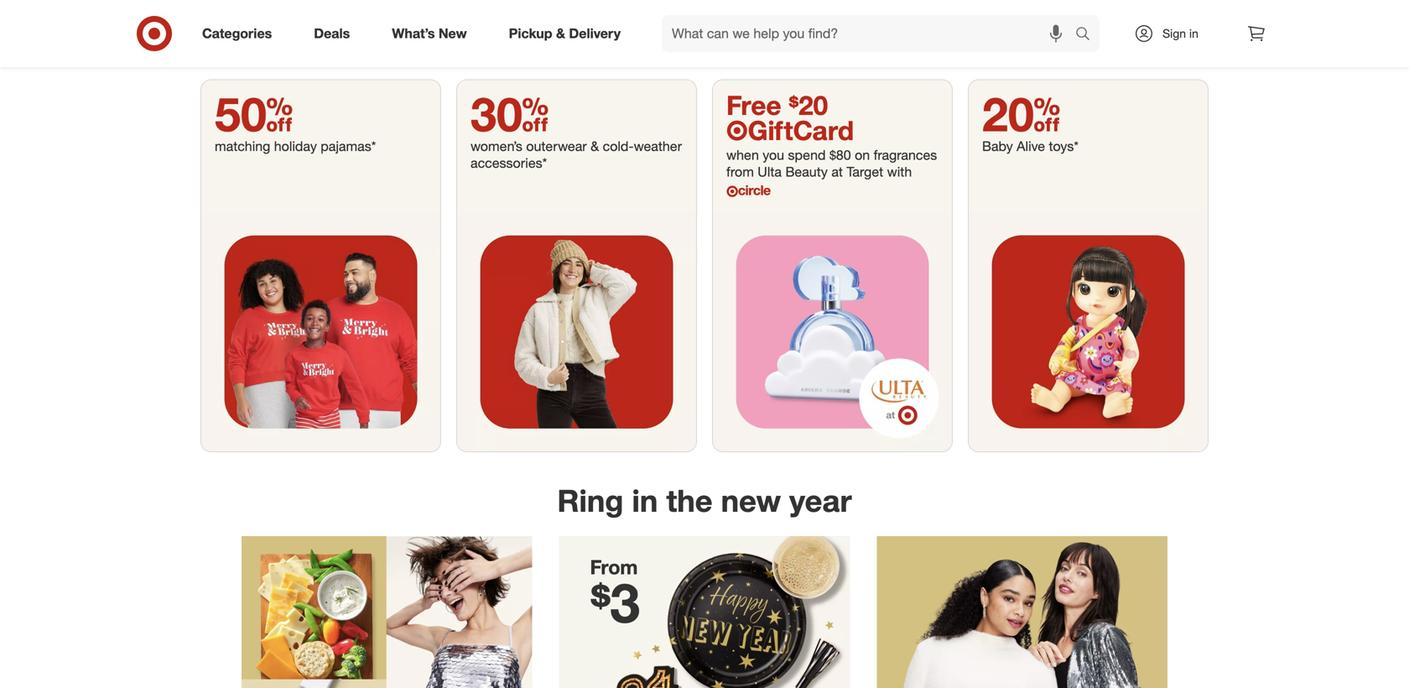 Task type: locate. For each thing, give the bounding box(es) containing it.
deals for deals
[[314, 25, 350, 42]]

categories
[[202, 25, 272, 42]]

1 vertical spatial in
[[632, 482, 658, 519]]

30 women's outerwear & cold-weather accessories*
[[471, 85, 682, 171]]

in right sign
[[1190, 26, 1199, 41]]

0 horizontal spatial deals
[[314, 25, 350, 42]]

1 horizontal spatial deals
[[588, 24, 671, 61]]

deals for deals you'll love
[[588, 24, 671, 61]]

women's
[[471, 138, 523, 155]]

in inside "link"
[[1190, 26, 1199, 41]]

pickup
[[509, 25, 553, 42]]

fragrances
[[874, 147, 937, 163]]

baby
[[983, 138, 1013, 155]]

0 horizontal spatial in
[[632, 482, 658, 519]]

ring in the new year
[[557, 482, 852, 519]]

1 horizontal spatial &
[[591, 138, 599, 155]]

search button
[[1068, 15, 1108, 55]]

in
[[1190, 26, 1199, 41], [632, 482, 658, 519]]

50 matching holiday pajamas*
[[215, 85, 376, 155]]

matching
[[215, 138, 270, 155]]

& right "pickup"
[[556, 25, 565, 42]]

pajamas*
[[321, 138, 376, 155]]

in for sign
[[1190, 26, 1199, 41]]

free
[[727, 89, 782, 121]]

what's
[[392, 25, 435, 42]]

beauty
[[786, 164, 828, 180]]

1 vertical spatial &
[[591, 138, 599, 155]]

ulta beauty at target image
[[713, 212, 952, 451]]

circle
[[738, 182, 771, 198]]

$20
[[789, 89, 828, 121]]

target
[[847, 164, 884, 180]]

on
[[855, 147, 870, 163]]

in left the
[[632, 482, 658, 519]]

0 horizontal spatial &
[[556, 25, 565, 42]]

deals
[[588, 24, 671, 61], [314, 25, 350, 42]]

0 vertical spatial &
[[556, 25, 565, 42]]

&
[[556, 25, 565, 42], [591, 138, 599, 155]]

pickup & delivery link
[[495, 15, 642, 52]]

0 vertical spatial in
[[1190, 26, 1199, 41]]

year
[[790, 482, 852, 519]]

& left cold-
[[591, 138, 599, 155]]

1 horizontal spatial in
[[1190, 26, 1199, 41]]

what's new
[[392, 25, 467, 42]]

50
[[215, 85, 293, 142]]



Task type: describe. For each thing, give the bounding box(es) containing it.
sign in link
[[1120, 15, 1225, 52]]

from
[[727, 164, 754, 180]]

love
[[763, 24, 822, 61]]

accessories*
[[471, 155, 547, 171]]

spend
[[788, 147, 826, 163]]

new
[[439, 25, 467, 42]]

deals link
[[300, 15, 371, 52]]

holiday
[[274, 138, 317, 155]]

new
[[721, 482, 781, 519]]

deals you'll love
[[588, 24, 822, 61]]

the
[[667, 482, 713, 519]]

30
[[471, 85, 549, 142]]

sign in
[[1163, 26, 1199, 41]]

ring
[[557, 482, 624, 519]]

you'll
[[679, 24, 754, 61]]

$3
[[590, 569, 640, 635]]

in for ring
[[632, 482, 658, 519]]

& inside the 30 women's outerwear & cold-weather accessories*
[[591, 138, 599, 155]]

What can we help you find? suggestions appear below search field
[[662, 15, 1080, 52]]

delivery
[[569, 25, 621, 42]]

pickup & delivery
[[509, 25, 621, 42]]

cold-
[[603, 138, 634, 155]]

$80
[[830, 147, 851, 163]]

at
[[832, 164, 843, 180]]

alive
[[1017, 138, 1046, 155]]

ulta
[[758, 164, 782, 180]]

20
[[983, 85, 1061, 142]]

20 baby alive toys*
[[983, 85, 1079, 155]]

free $20 ¬giftcard when you spend $80 on fragrances from ulta beauty at target with circle
[[727, 89, 937, 198]]

outerwear
[[526, 138, 587, 155]]

search
[[1068, 27, 1108, 43]]

¬giftcard
[[727, 114, 854, 146]]

categories link
[[188, 15, 293, 52]]

what's new link
[[378, 15, 488, 52]]

from
[[590, 555, 638, 579]]

toys*
[[1049, 138, 1079, 155]]

with
[[887, 164, 912, 180]]

sign
[[1163, 26, 1186, 41]]

weather
[[634, 138, 682, 155]]

you
[[763, 147, 785, 163]]

when
[[727, 147, 759, 163]]



Task type: vqa. For each thing, say whether or not it's contained in the screenshot.
¬
no



